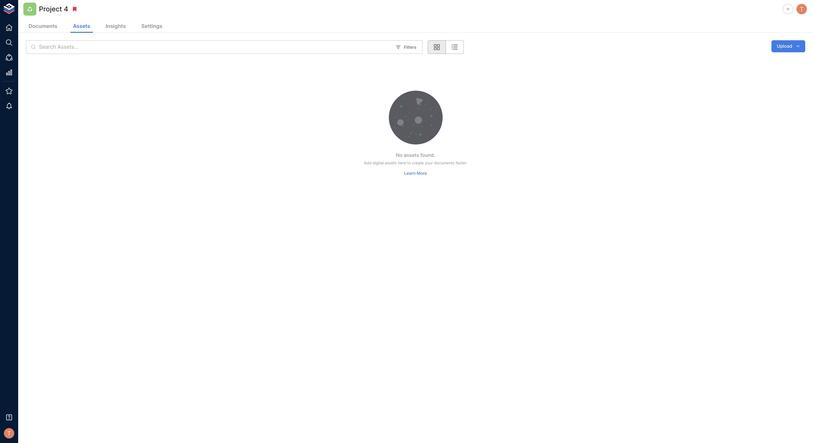 Task type: vqa. For each thing, say whether or not it's contained in the screenshot.
the bottom Members
no



Task type: locate. For each thing, give the bounding box(es) containing it.
assets
[[404, 152, 419, 158], [385, 160, 397, 165]]

filters
[[404, 44, 417, 50]]

1 vertical spatial t button
[[2, 426, 16, 441]]

t button
[[796, 3, 809, 15], [2, 426, 16, 441]]

learn
[[405, 171, 416, 176]]

documents
[[434, 160, 455, 165]]

group
[[428, 40, 464, 54]]

learn more button
[[403, 168, 429, 178]]

0 vertical spatial assets
[[404, 152, 419, 158]]

1 vertical spatial t
[[7, 430, 11, 437]]

remove bookmark image
[[72, 6, 78, 12]]

0 horizontal spatial assets
[[385, 160, 397, 165]]

to
[[408, 160, 411, 165]]

4
[[64, 5, 68, 13]]

1 horizontal spatial assets
[[404, 152, 419, 158]]

upload button
[[772, 40, 806, 52]]

here
[[398, 160, 407, 165]]

1 horizontal spatial t button
[[796, 3, 809, 15]]

t
[[801, 5, 804, 13], [7, 430, 11, 437]]

insights
[[106, 23, 126, 29]]

faster.
[[456, 160, 468, 165]]

digital
[[373, 160, 384, 165]]

1 horizontal spatial t
[[801, 5, 804, 13]]

more
[[417, 171, 427, 176]]

1 vertical spatial assets
[[385, 160, 397, 165]]

add
[[364, 160, 372, 165]]

assets left here
[[385, 160, 397, 165]]

insights link
[[103, 20, 128, 33]]

learn more
[[405, 171, 427, 176]]

documents link
[[26, 20, 60, 33]]

assets up to
[[404, 152, 419, 158]]



Task type: describe. For each thing, give the bounding box(es) containing it.
0 horizontal spatial t
[[7, 430, 11, 437]]

0 vertical spatial t
[[801, 5, 804, 13]]

settings link
[[139, 20, 165, 33]]

documents
[[29, 23, 57, 29]]

0 vertical spatial t button
[[796, 3, 809, 15]]

create
[[412, 160, 424, 165]]

Search Assets... text field
[[39, 40, 392, 54]]

settings
[[141, 23, 163, 29]]

no
[[396, 152, 403, 158]]

0 horizontal spatial t button
[[2, 426, 16, 441]]

assets link
[[70, 20, 93, 33]]

project
[[39, 5, 62, 13]]

assets
[[73, 23, 90, 29]]

filters button
[[395, 42, 418, 52]]

found.
[[421, 152, 436, 158]]

project 4
[[39, 5, 68, 13]]

your
[[425, 160, 433, 165]]

no assets found. add digital assets here to create your documents faster.
[[364, 152, 468, 165]]

upload
[[778, 43, 793, 49]]



